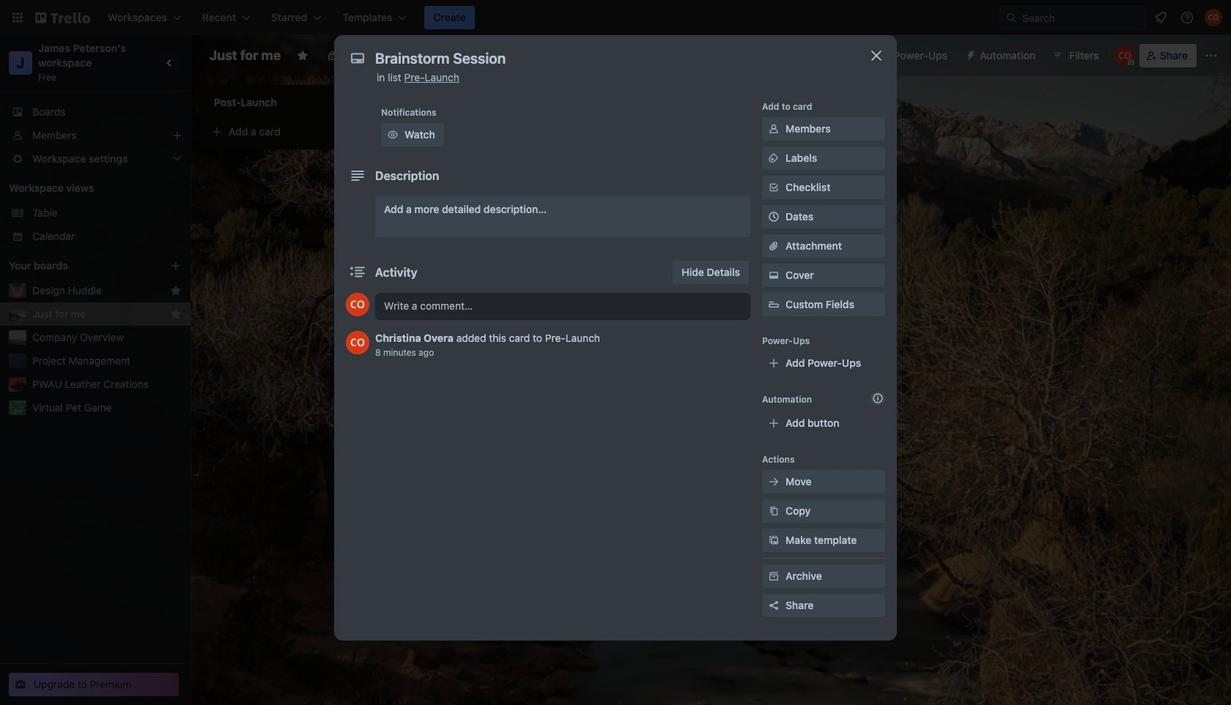 Task type: vqa. For each thing, say whether or not it's contained in the screenshot.
Christina Overa (christinaovera) icon to the middle
yes



Task type: describe. For each thing, give the bounding box(es) containing it.
christina overa (christinaovera) image
[[346, 293, 369, 317]]

2 horizontal spatial christina overa (christinaovera) image
[[1205, 9, 1223, 26]]

add board image
[[170, 260, 182, 272]]

primary element
[[0, 0, 1231, 35]]

2 sm image from the top
[[767, 475, 781, 490]]

search image
[[1006, 12, 1017, 23]]

Search field
[[1017, 7, 1146, 28]]

0 notifications image
[[1152, 9, 1170, 26]]

1 vertical spatial christina overa (christinaovera) image
[[1115, 45, 1135, 66]]

2 vertical spatial christina overa (christinaovera) image
[[346, 331, 369, 355]]

Board name text field
[[202, 44, 288, 67]]



Task type: locate. For each thing, give the bounding box(es) containing it.
1 vertical spatial sm image
[[767, 475, 781, 490]]

1 horizontal spatial christina overa (christinaovera) image
[[1115, 45, 1135, 66]]

christina overa (christinaovera) image down search field at the top of the page
[[1115, 45, 1135, 66]]

0 vertical spatial sm image
[[767, 151, 781, 166]]

1 sm image from the top
[[767, 151, 781, 166]]

open information menu image
[[1180, 10, 1195, 25]]

None text field
[[368, 45, 852, 72]]

0 horizontal spatial christina overa (christinaovera) image
[[346, 331, 369, 355]]

starred icon image
[[170, 285, 182, 297], [170, 309, 182, 320]]

1 starred icon image from the top
[[170, 285, 182, 297]]

show menu image
[[1204, 48, 1219, 63]]

christina overa (christinaovera) image
[[1205, 9, 1223, 26], [1115, 45, 1135, 66], [346, 331, 369, 355]]

1 vertical spatial starred icon image
[[170, 309, 182, 320]]

close dialog image
[[868, 47, 885, 64]]

create from template… image
[[375, 126, 387, 138]]

sm image
[[767, 151, 781, 166], [767, 475, 781, 490], [767, 534, 781, 548]]

0 vertical spatial christina overa (christinaovera) image
[[1205, 9, 1223, 26]]

0 vertical spatial starred icon image
[[170, 285, 182, 297]]

customize views image
[[459, 48, 474, 63]]

your boards with 6 items element
[[9, 257, 148, 275]]

christina overa (christinaovera) image right open information menu icon
[[1205, 9, 1223, 26]]

Write a comment text field
[[375, 293, 751, 320]]

2 vertical spatial sm image
[[767, 534, 781, 548]]

3 sm image from the top
[[767, 534, 781, 548]]

2 starred icon image from the top
[[170, 309, 182, 320]]

star or unstar board image
[[297, 50, 309, 62]]

sm image
[[959, 44, 980, 64], [767, 122, 781, 136], [386, 128, 400, 142], [767, 268, 781, 283], [767, 504, 781, 519], [767, 570, 781, 584]]

christina overa (christinaovera) image down christina overa (christinaovera) image on the top left of page
[[346, 331, 369, 355]]



